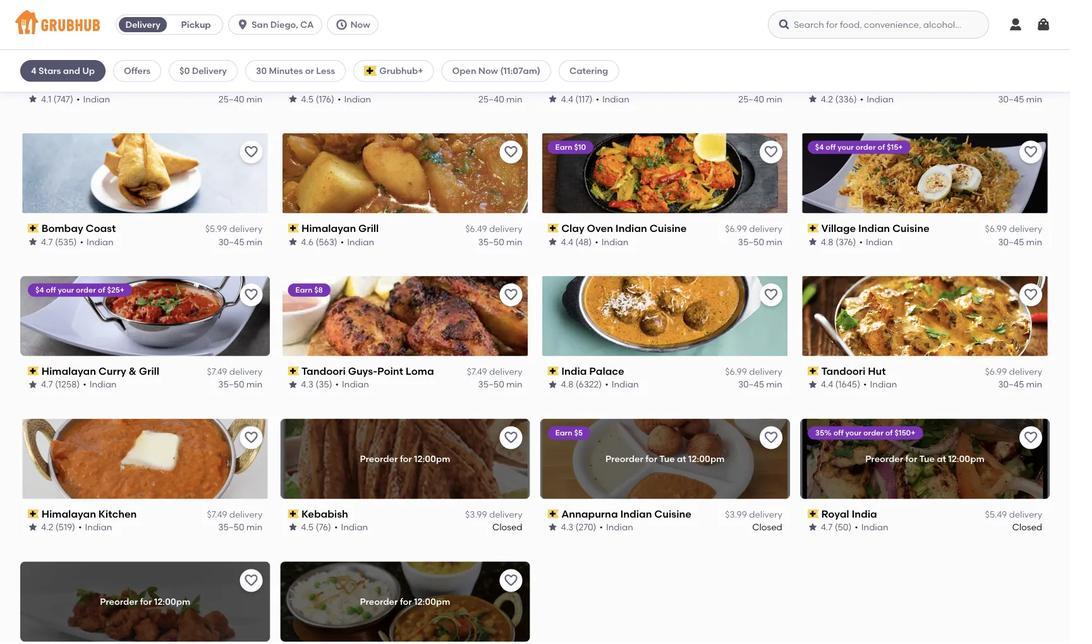 Task type: vqa. For each thing, say whether or not it's contained in the screenshot.
the middle with
no



Task type: locate. For each thing, give the bounding box(es) containing it.
cuisine for annapurna indian cuisine
[[654, 508, 692, 520]]

indian for 4.3 (270)
[[606, 522, 633, 533]]

san
[[252, 19, 268, 30]]

delivery for 4.3 (35)
[[489, 366, 522, 377]]

• indian for 4.4 (48)
[[595, 236, 629, 247]]

$4.49 delivery
[[725, 81, 782, 91]]

4.4 left (1645)
[[821, 379, 833, 390]]

1 horizontal spatial tandoori
[[821, 365, 866, 377]]

tue
[[659, 453, 675, 464], [919, 453, 935, 464]]

• indian for 4.4 (117)
[[596, 93, 629, 104]]

subscription pass image for royal india
[[808, 509, 819, 518]]

indian down taste of the himalayas at the left of page
[[344, 93, 371, 104]]

0 vertical spatial order
[[856, 143, 876, 152]]

1 vertical spatial order
[[76, 285, 96, 295]]

off for himalayan
[[46, 285, 56, 295]]

tandoori up the 4.4 (1645)
[[821, 365, 866, 377]]

• indian right (50)
[[855, 522, 889, 533]]

1 vertical spatial 4.4
[[561, 236, 573, 247]]

min for tandoori hut
[[1026, 379, 1042, 390]]

25–40 min down '$4.49 delivery'
[[738, 93, 782, 104]]

• indian for 4.6 (563)
[[341, 236, 374, 247]]

• indian down palace
[[605, 379, 639, 390]]

• for (747)
[[76, 93, 80, 104]]

• indian down guys- on the bottom left of page
[[335, 379, 369, 390]]

1 vertical spatial earn
[[295, 285, 312, 295]]

royal india up (50)
[[821, 508, 877, 520]]

4.3 left (35)
[[301, 379, 314, 390]]

of for himalayan curry & grill
[[98, 285, 105, 295]]

himalayan up (519)
[[42, 508, 96, 520]]

• indian down himalayan curry & grill
[[83, 379, 117, 390]]

• indian for 4.5 (76)
[[334, 522, 368, 533]]

india
[[592, 79, 617, 92], [561, 365, 587, 377], [852, 508, 877, 520]]

for
[[400, 453, 412, 464], [646, 453, 658, 464], [906, 453, 918, 464], [140, 596, 152, 607], [400, 596, 412, 607]]

1 vertical spatial 4.2
[[41, 522, 53, 533]]

2 vertical spatial india
[[852, 508, 877, 520]]

indian down guys- on the bottom left of page
[[342, 379, 369, 390]]

indian
[[98, 79, 130, 92], [83, 93, 110, 104], [344, 93, 371, 104], [602, 93, 629, 104], [867, 93, 894, 104], [616, 222, 647, 234], [858, 222, 890, 234], [87, 236, 114, 247], [347, 236, 374, 247], [602, 236, 629, 247], [866, 236, 893, 247], [90, 379, 117, 390], [342, 379, 369, 390], [612, 379, 639, 390], [870, 379, 897, 390], [620, 508, 652, 520], [85, 522, 112, 533], [341, 522, 368, 533], [606, 522, 633, 533], [862, 522, 889, 533]]

subscription pass image for charminar indian restaurant
[[28, 81, 39, 90]]

catering
[[570, 65, 608, 76]]

2 horizontal spatial 25–40
[[738, 93, 764, 104]]

subscription pass image for himalayan curry & grill
[[28, 367, 39, 375]]

star icon image for 4.1 (747)
[[28, 94, 38, 104]]

2 25–40 from the left
[[479, 93, 504, 104]]

• indian down the
[[338, 93, 371, 104]]

(336)
[[835, 93, 857, 104]]

order left $15+
[[856, 143, 876, 152]]

0 vertical spatial earn
[[555, 143, 572, 152]]

earn $8
[[295, 285, 323, 295]]

1 vertical spatial royal india
[[821, 508, 877, 520]]

0 horizontal spatial 4.2
[[41, 522, 53, 533]]

subscription pass image for kebabish
[[288, 509, 299, 518]]

himalayan grill
[[301, 222, 379, 234]]

1 25–40 min from the left
[[219, 93, 263, 104]]

1 tue from the left
[[659, 453, 675, 464]]

• right (35)
[[335, 379, 339, 390]]

tandoori guys-point loma
[[301, 365, 434, 377]]

4.1 (747)
[[41, 93, 73, 104]]

4.7 (535)
[[41, 236, 77, 247]]

0 vertical spatial 4.7
[[41, 236, 53, 247]]

(1645)
[[835, 379, 860, 390]]

30–45 min for india palace
[[738, 379, 782, 390]]

3 25–40 from the left
[[738, 93, 764, 104]]

• indian right (117)
[[596, 93, 629, 104]]

star icon image for 4.4 (48)
[[548, 237, 558, 247]]

earn left $8
[[295, 285, 312, 295]]

tandoori up (35)
[[301, 365, 346, 377]]

star icon image
[[28, 94, 38, 104], [288, 94, 298, 104], [548, 94, 558, 104], [808, 94, 818, 104], [28, 237, 38, 247], [288, 237, 298, 247], [548, 237, 558, 247], [808, 237, 818, 247], [28, 379, 38, 390], [288, 379, 298, 390], [548, 379, 558, 390], [808, 379, 818, 390], [28, 522, 38, 532], [288, 522, 298, 532], [548, 522, 558, 532], [808, 522, 818, 532]]

preorder
[[360, 453, 398, 464], [606, 453, 643, 464], [866, 453, 903, 464], [100, 596, 138, 607], [360, 596, 398, 607]]

0 vertical spatial now
[[350, 19, 370, 30]]

star icon image left 4.8 (6322)
[[548, 379, 558, 390]]

1 $3.99 from the left
[[465, 509, 487, 520]]

0 vertical spatial off
[[826, 143, 836, 152]]

min for india palace
[[766, 379, 782, 390]]

$15+
[[887, 143, 903, 152]]

• indian down 'hut'
[[864, 379, 897, 390]]

delivery
[[229, 81, 263, 91], [489, 81, 522, 91], [749, 81, 782, 91], [1009, 81, 1042, 91], [229, 223, 263, 234], [489, 223, 522, 234], [749, 223, 782, 234], [1009, 223, 1042, 234], [229, 366, 263, 377], [489, 366, 522, 377], [749, 366, 782, 377], [1009, 366, 1042, 377], [229, 509, 263, 520], [489, 509, 522, 520], [749, 509, 782, 520], [1009, 509, 1042, 520]]

clay oven indian cuisine logo image
[[540, 133, 790, 213]]

2 vertical spatial himalayan
[[42, 508, 96, 520]]

tandoori guys-point loma logo image
[[282, 276, 528, 356]]

• for (48)
[[595, 236, 598, 247]]

0 horizontal spatial 25–40 min
[[219, 93, 263, 104]]

indian down coast
[[87, 236, 114, 247]]

tue for india
[[919, 453, 935, 464]]

• right (747)
[[76, 93, 80, 104]]

himalayan up (1258)
[[42, 365, 96, 377]]

2 horizontal spatial 25–40 min
[[738, 93, 782, 104]]

2 closed from the left
[[752, 522, 782, 533]]

preorder for kebabish
[[360, 453, 398, 464]]

4.4 left (117)
[[561, 93, 573, 104]]

svg image
[[778, 18, 791, 31]]

(117)
[[575, 93, 593, 104]]

open
[[452, 65, 476, 76]]

$7.49
[[207, 366, 227, 377], [467, 366, 487, 377], [207, 509, 227, 520]]

0 vertical spatial 4.3
[[301, 379, 314, 390]]

1 vertical spatial royal
[[821, 508, 849, 520]]

0 horizontal spatial preorder for tue at 12:00pm
[[606, 453, 725, 464]]

oven
[[587, 222, 613, 234]]

1 vertical spatial india
[[561, 365, 587, 377]]

• indian for 4.2 (519)
[[78, 522, 112, 533]]

25–40 min for the
[[479, 93, 522, 104]]

$4 down 4.7 (535)
[[35, 285, 44, 295]]

of left $15+
[[878, 143, 885, 152]]

save this restaurant image
[[763, 145, 779, 160], [1023, 145, 1039, 160], [763, 287, 779, 303], [1023, 287, 1039, 303], [244, 430, 259, 445], [504, 430, 519, 445], [763, 430, 779, 445], [1023, 430, 1039, 445]]

indian for 4.5 (76)
[[341, 522, 368, 533]]

min for taste of the himalayas
[[506, 93, 522, 104]]

4.8 down village
[[821, 236, 834, 247]]

save this restaurant button
[[240, 0, 263, 21], [760, 0, 782, 21], [240, 141, 263, 164], [500, 141, 522, 164], [760, 141, 782, 164], [1020, 141, 1042, 164], [240, 284, 263, 306], [500, 284, 522, 306], [760, 284, 782, 306], [1020, 284, 1042, 306], [240, 426, 263, 449], [500, 426, 522, 449], [760, 426, 782, 449], [1020, 426, 1042, 449], [240, 569, 263, 592], [500, 569, 522, 592]]

4.7 (50)
[[821, 522, 852, 533]]

0 horizontal spatial india
[[561, 365, 587, 377]]

min for himalayan curry & grill
[[246, 379, 263, 390]]

1 vertical spatial now
[[478, 65, 498, 76]]

star icon image left 4.1
[[28, 94, 38, 104]]

1 preorder for tue at 12:00pm from the left
[[606, 453, 725, 464]]

• indian for 4.5 (176)
[[338, 93, 371, 104]]

1 vertical spatial grill
[[139, 365, 159, 377]]

royal up 4.7 (50)
[[821, 508, 849, 520]]

30–45 min for bombay coast
[[218, 236, 263, 247]]

delivery for 4.5 (176)
[[489, 81, 522, 91]]

svg image
[[1008, 17, 1023, 32], [1036, 17, 1051, 32], [236, 18, 249, 31], [335, 18, 348, 31]]

4.5
[[301, 93, 314, 104], [301, 522, 314, 533]]

$7.49 delivery
[[207, 366, 263, 377], [467, 366, 522, 377], [207, 509, 263, 520]]

2 4.5 from the top
[[301, 522, 314, 533]]

0 vertical spatial grill
[[358, 222, 379, 234]]

earn
[[555, 143, 572, 152], [295, 285, 312, 295], [555, 428, 572, 437]]

25–40 min down $2.99 delivery
[[219, 93, 263, 104]]

star icon image left 4.7 (535)
[[28, 237, 38, 247]]

12:00pm
[[414, 453, 450, 464], [688, 453, 725, 464], [948, 453, 985, 464], [154, 596, 190, 607], [414, 596, 450, 607]]

$6.99
[[725, 223, 747, 234], [985, 223, 1007, 234], [725, 366, 747, 377], [985, 366, 1007, 377]]

1 horizontal spatial at
[[937, 453, 946, 464]]

delivery inside button
[[125, 19, 160, 30]]

tandoori for tandoori hut
[[821, 365, 866, 377]]

himalayan grill logo image
[[282, 133, 528, 213]]

delivery for 4.4 (1645)
[[1009, 366, 1042, 377]]

pickup
[[181, 19, 211, 30]]

• down himalayan grill
[[341, 236, 344, 247]]

san diego, ca button
[[228, 15, 327, 35]]

indian down himalayan kitchen
[[85, 522, 112, 533]]

4.2
[[821, 93, 833, 104], [41, 522, 53, 533]]

1 horizontal spatial royal india
[[821, 508, 877, 520]]

$6.99 delivery for tandoori hut
[[985, 366, 1042, 377]]

subscription pass image for clay oven indian cuisine
[[548, 224, 559, 233]]

35%
[[815, 428, 832, 437]]

• down bombay coast
[[80, 236, 83, 247]]

• indian for 4.7 (1258)
[[83, 379, 117, 390]]

0 vertical spatial $4
[[815, 143, 824, 152]]

save this restaurant image
[[244, 2, 259, 17], [763, 2, 779, 17], [244, 145, 259, 160], [504, 145, 519, 160], [244, 287, 259, 303], [504, 287, 519, 303], [244, 573, 259, 588], [504, 573, 519, 588]]

1 horizontal spatial now
[[478, 65, 498, 76]]

himalayan up (563)
[[301, 222, 356, 234]]

0 horizontal spatial $3.99 delivery
[[465, 509, 522, 520]]

star icon image for 4.2 (519)
[[28, 522, 38, 532]]

subscription pass image
[[288, 81, 299, 90], [548, 81, 559, 90], [288, 224, 299, 233], [548, 224, 559, 233], [28, 509, 39, 518], [288, 509, 299, 518]]

•
[[76, 93, 80, 104], [338, 93, 341, 104], [596, 93, 599, 104], [860, 93, 864, 104], [80, 236, 83, 247], [341, 236, 344, 247], [595, 236, 598, 247], [859, 236, 863, 247], [83, 379, 86, 390], [335, 379, 339, 390], [605, 379, 609, 390], [864, 379, 867, 390], [78, 522, 82, 533], [334, 522, 338, 533], [600, 522, 603, 533], [855, 522, 858, 533]]

$4 down the 4.2 (336)
[[815, 143, 824, 152]]

4.7 left (50)
[[821, 522, 833, 533]]

1 vertical spatial off
[[46, 285, 56, 295]]

off down 4.7 (535)
[[46, 285, 56, 295]]

0 horizontal spatial tue
[[659, 453, 675, 464]]

preorder for royal india
[[866, 453, 903, 464]]

4.2 left (519)
[[41, 522, 53, 533]]

royal india up (117)
[[561, 79, 617, 92]]

indian down palace
[[612, 379, 639, 390]]

your
[[838, 143, 854, 152], [58, 285, 74, 295], [846, 428, 862, 437]]

1 4.5 from the top
[[301, 93, 314, 104]]

1 horizontal spatial closed
[[752, 522, 782, 533]]

now up grubhub plus flag logo
[[350, 19, 370, 30]]

star icon image for 4.7 (50)
[[808, 522, 818, 532]]

indian right "(76)"
[[341, 522, 368, 533]]

• indian down oven
[[595, 236, 629, 247]]

earn left $10
[[555, 143, 572, 152]]

bombay coast logo image
[[23, 133, 268, 213]]

2 vertical spatial your
[[846, 428, 862, 437]]

• for (376)
[[859, 236, 863, 247]]

closed for annapurna
[[752, 522, 782, 533]]

4.8 (6322)
[[561, 379, 602, 390]]

1 horizontal spatial $3.99
[[725, 509, 747, 520]]

star icon image left 4.4 (117)
[[548, 94, 558, 104]]

35% off your order of $150+
[[815, 428, 916, 437]]

• indian right "(76)"
[[334, 522, 368, 533]]

1 horizontal spatial 25–40 min
[[479, 93, 522, 104]]

star icon image left 4.7 (1258)
[[28, 379, 38, 390]]

1 vertical spatial 4.5
[[301, 522, 314, 533]]

at for annapurna indian cuisine
[[677, 453, 686, 464]]

1 vertical spatial 4.7
[[41, 379, 53, 390]]

himalayan for himalayan curry & grill
[[42, 365, 96, 377]]

indian down 'charminar indian restaurant'
[[83, 93, 110, 104]]

4.7 left (535)
[[41, 236, 53, 247]]

• indian down himalayan grill
[[341, 236, 374, 247]]

subscription pass image for india palace
[[548, 367, 559, 375]]

(176)
[[316, 93, 334, 104]]

diego,
[[270, 19, 298, 30]]

1 horizontal spatial tue
[[919, 453, 935, 464]]

himalayan curry & grill logo image
[[20, 276, 270, 356]]

star icon image left 4.5 (176)
[[288, 94, 298, 104]]

0 horizontal spatial now
[[350, 19, 370, 30]]

min
[[246, 93, 263, 104], [506, 93, 522, 104], [766, 93, 782, 104], [1026, 93, 1042, 104], [246, 236, 263, 247], [506, 236, 522, 247], [766, 236, 782, 247], [1026, 236, 1042, 247], [246, 379, 263, 390], [506, 379, 522, 390], [766, 379, 782, 390], [1026, 379, 1042, 390], [246, 522, 263, 533]]

2 at from the left
[[937, 453, 946, 464]]

himalayan curry & grill
[[42, 365, 159, 377]]

star icon image left 4.6
[[288, 237, 298, 247]]

0 horizontal spatial grill
[[139, 365, 159, 377]]

1 horizontal spatial india
[[592, 79, 617, 92]]

0 horizontal spatial royal india
[[561, 79, 617, 92]]

• for (535)
[[80, 236, 83, 247]]

$3.99 delivery for kebabish
[[465, 509, 522, 520]]

2 25–40 min from the left
[[479, 93, 522, 104]]

2 vertical spatial earn
[[555, 428, 572, 437]]

0 horizontal spatial 4.3
[[301, 379, 314, 390]]

2 vertical spatial 4.7
[[821, 522, 833, 533]]

0 horizontal spatial $4
[[35, 285, 44, 295]]

25–40 down $3.49 delivery
[[479, 93, 504, 104]]

star icon image left 4.2 (519)
[[28, 522, 38, 532]]

min for charminar indian restaurant
[[246, 93, 263, 104]]

4.8
[[821, 236, 834, 247], [561, 379, 574, 390]]

0 horizontal spatial tandoori
[[301, 365, 346, 377]]

3 closed from the left
[[1012, 522, 1042, 533]]

$8
[[314, 285, 323, 295]]

4.4 (1645)
[[821, 379, 860, 390]]

now up $3.49 delivery
[[478, 65, 498, 76]]

0 horizontal spatial royal
[[561, 79, 589, 92]]

royal india
[[561, 79, 617, 92], [821, 508, 877, 520]]

preorder for tue at 12:00pm for indian
[[606, 453, 725, 464]]

• right (376)
[[859, 236, 863, 247]]

2 tue from the left
[[919, 453, 935, 464]]

$6.99 for village indian cuisine
[[985, 223, 1007, 234]]

4.5 (176)
[[301, 93, 334, 104]]

1 25–40 from the left
[[219, 93, 244, 104]]

1 horizontal spatial preorder for tue at 12:00pm
[[866, 453, 985, 464]]

2 tandoori from the left
[[821, 365, 866, 377]]

star icon image left "4.5 (76)"
[[288, 522, 298, 532]]

subscription pass image
[[28, 81, 39, 90], [28, 224, 39, 233], [808, 224, 819, 233], [28, 367, 39, 375], [288, 367, 299, 375], [548, 367, 559, 375], [808, 367, 819, 375], [548, 509, 559, 518], [808, 509, 819, 518]]

1 horizontal spatial 4.3
[[561, 522, 573, 533]]

1 vertical spatial 4.3
[[561, 522, 573, 533]]

1 tandoori from the left
[[301, 365, 346, 377]]

min for royal india
[[766, 93, 782, 104]]

$6.99 for tandoori hut
[[985, 366, 1007, 377]]

tandoori
[[301, 365, 346, 377], [821, 365, 866, 377]]

indian down himalayan grill
[[347, 236, 374, 247]]

• indian down himalayan kitchen
[[78, 522, 112, 533]]

• indian down 'charminar indian restaurant'
[[76, 93, 110, 104]]

indian for 4.2 (336)
[[867, 93, 894, 104]]

• right (117)
[[596, 93, 599, 104]]

indian down "clay oven indian cuisine"
[[602, 236, 629, 247]]

order left $25+
[[76, 285, 96, 295]]

preorder for 12:00pm
[[360, 453, 450, 464], [100, 596, 190, 607], [360, 596, 450, 607]]

0 vertical spatial himalayan
[[301, 222, 356, 234]]

$2.99 delivery
[[206, 81, 263, 91]]

• right (270)
[[600, 522, 603, 533]]

$3.49
[[465, 81, 487, 91]]

• indian for 4.7 (50)
[[855, 522, 889, 533]]

now inside now button
[[350, 19, 370, 30]]

1 $3.99 delivery from the left
[[465, 509, 522, 520]]

clay oven indian cuisine
[[561, 222, 687, 234]]

royal for (50)
[[821, 508, 849, 520]]

0 horizontal spatial at
[[677, 453, 686, 464]]

closed
[[492, 522, 522, 533], [752, 522, 782, 533], [1012, 522, 1042, 533]]

• indian down village indian cuisine
[[859, 236, 893, 247]]

4.5 down taste
[[301, 93, 314, 104]]

subscription pass image for tandoori guys-point loma
[[288, 367, 299, 375]]

star icon image left the 4.2 (336)
[[808, 94, 818, 104]]

0 vertical spatial 4.4
[[561, 93, 573, 104]]

$3.99 delivery
[[465, 509, 522, 520], [725, 509, 782, 520]]

delivery
[[125, 19, 160, 30], [192, 65, 227, 76]]

25–40 down '$4.49 delivery'
[[738, 93, 764, 104]]

0 vertical spatial 4.8
[[821, 236, 834, 247]]

star icon image left '4.8 (376)'
[[808, 237, 818, 247]]

35–50 for clay oven indian cuisine
[[738, 236, 764, 247]]

order
[[856, 143, 876, 152], [76, 285, 96, 295], [864, 428, 884, 437]]

2 horizontal spatial india
[[852, 508, 877, 520]]

4.8 for india palace
[[561, 379, 574, 390]]

earn for clay oven indian cuisine
[[555, 143, 572, 152]]

kebabish
[[301, 508, 348, 520]]

grubhub plus flag logo image
[[364, 66, 377, 76]]

star icon image left 4.7 (50)
[[808, 522, 818, 532]]

tandoori hut logo image
[[802, 276, 1048, 356]]

30–45 min for village indian cuisine
[[998, 236, 1042, 247]]

0 horizontal spatial $3.99
[[465, 509, 487, 520]]

• right "(76)"
[[334, 522, 338, 533]]

indian down village indian cuisine
[[866, 236, 893, 247]]

off down the 4.2 (336)
[[826, 143, 836, 152]]

1 horizontal spatial 25–40
[[479, 93, 504, 104]]

4.6 (563)
[[301, 236, 337, 247]]

1 at from the left
[[677, 453, 686, 464]]

4.7
[[41, 236, 53, 247], [41, 379, 53, 390], [821, 522, 833, 533]]

• for (50)
[[855, 522, 858, 533]]

off right '35%'
[[834, 428, 844, 437]]

1 horizontal spatial 4.8
[[821, 236, 834, 247]]

bombay
[[42, 222, 83, 234]]

1 horizontal spatial $4
[[815, 143, 824, 152]]

grill
[[358, 222, 379, 234], [139, 365, 159, 377]]

indian right (117)
[[602, 93, 629, 104]]

$3.99 delivery for annapurna indian cuisine
[[725, 509, 782, 520]]

taste
[[301, 79, 328, 92]]

0 horizontal spatial delivery
[[125, 19, 160, 30]]

earn left '$5'
[[555, 428, 572, 437]]

himalayan for himalayan kitchen
[[42, 508, 96, 520]]

2 vertical spatial off
[[834, 428, 844, 437]]

0 vertical spatial royal india
[[561, 79, 617, 92]]

palace
[[589, 365, 624, 377]]

0 vertical spatial delivery
[[125, 19, 160, 30]]

delivery for 4.5 (76)
[[489, 509, 522, 520]]

• down palace
[[605, 379, 609, 390]]

• right '(176)'
[[338, 93, 341, 104]]

india palace
[[561, 365, 624, 377]]

35–50 min for tandoori guys-point loma
[[478, 379, 522, 390]]

1 vertical spatial your
[[58, 285, 74, 295]]

earn $5
[[555, 428, 583, 437]]

0 vertical spatial your
[[838, 143, 854, 152]]

0 horizontal spatial 25–40
[[219, 93, 244, 104]]

2 $3.99 from the left
[[725, 509, 747, 520]]

royal up 4.4 (117)
[[561, 79, 589, 92]]

1 vertical spatial $4
[[35, 285, 44, 295]]

0 vertical spatial india
[[592, 79, 617, 92]]

2 vertical spatial 4.4
[[821, 379, 833, 390]]

25–40 for the
[[479, 93, 504, 104]]

star icon image left the 4.4 (1645)
[[808, 379, 818, 390]]

indian for 4.4 (48)
[[602, 236, 629, 247]]

0 vertical spatial royal
[[561, 79, 589, 92]]

35–50 min for himalayan curry & grill
[[218, 379, 263, 390]]

delivery up offers
[[125, 19, 160, 30]]

0 horizontal spatial 4.8
[[561, 379, 574, 390]]

1 horizontal spatial $3.99 delivery
[[725, 509, 782, 520]]

2 $3.99 delivery from the left
[[725, 509, 782, 520]]

0 vertical spatial 4.2
[[821, 93, 833, 104]]

30–45 min for tandoori hut
[[998, 379, 1042, 390]]

1 horizontal spatial 4.2
[[821, 93, 833, 104]]

1 horizontal spatial royal
[[821, 508, 849, 520]]

1 horizontal spatial delivery
[[192, 65, 227, 76]]

of left $150+
[[886, 428, 893, 437]]

delivery up the $2.99
[[192, 65, 227, 76]]

1 vertical spatial himalayan
[[42, 365, 96, 377]]

0 horizontal spatial closed
[[492, 522, 522, 533]]

minutes
[[269, 65, 303, 76]]

1 horizontal spatial grill
[[358, 222, 379, 234]]

• indian down foods
[[860, 93, 894, 104]]

$6.99 for clay oven indian cuisine
[[725, 223, 747, 234]]

indian right (50)
[[862, 522, 889, 533]]

your right '35%'
[[846, 428, 862, 437]]

• right (519)
[[78, 522, 82, 533]]

indian down annapurna indian cuisine
[[606, 522, 633, 533]]

$3.99
[[465, 509, 487, 520], [725, 509, 747, 520]]

your down the (336)
[[838, 143, 854, 152]]

1 vertical spatial 4.8
[[561, 379, 574, 390]]

order left $150+
[[864, 428, 884, 437]]

delivery for 4.6 (563)
[[489, 223, 522, 234]]

preorder for tue at 12:00pm
[[606, 453, 725, 464], [866, 453, 985, 464]]

charminar indian restaurant
[[42, 79, 188, 92]]

2 preorder for tue at 12:00pm from the left
[[866, 453, 985, 464]]

• for (270)
[[600, 522, 603, 533]]

2 horizontal spatial closed
[[1012, 522, 1042, 533]]

star icon image left 4.3 (270)
[[548, 522, 558, 532]]

your for cuisine
[[838, 143, 854, 152]]

4.4 down clay
[[561, 236, 573, 247]]

• right (50)
[[855, 522, 858, 533]]

4.5 left "(76)"
[[301, 522, 314, 533]]

0 vertical spatial 4.5
[[301, 93, 314, 104]]



Task type: describe. For each thing, give the bounding box(es) containing it.
pickup button
[[169, 15, 223, 35]]

$5.49
[[985, 509, 1007, 520]]

4.3 for annapurna indian cuisine
[[561, 522, 573, 533]]

30–45 for india palace
[[738, 379, 764, 390]]

indian down offers
[[98, 79, 130, 92]]

• for (519)
[[78, 522, 82, 533]]

delivery button
[[116, 15, 169, 35]]

min for himalayan grill
[[506, 236, 522, 247]]

less
[[316, 65, 335, 76]]

earn for tandoori guys-point loma
[[295, 285, 312, 295]]

off for royal
[[834, 428, 844, 437]]

4.6
[[301, 236, 314, 247]]

guys-
[[348, 365, 377, 377]]

$4.49
[[725, 81, 747, 91]]

$6.99 for india palace
[[725, 366, 747, 377]]

delivery for 4.3 (270)
[[749, 509, 782, 520]]

$10
[[574, 143, 586, 152]]

main navigation navigation
[[0, 0, 1070, 50]]

clay
[[561, 222, 585, 234]]

san diego, ca
[[252, 19, 314, 30]]

(6322)
[[576, 379, 602, 390]]

$7.49 for grill
[[207, 366, 227, 377]]

• for (563)
[[341, 236, 344, 247]]

(376)
[[836, 236, 856, 247]]

$0 delivery
[[180, 65, 227, 76]]

indian for 4.6 (563)
[[347, 236, 374, 247]]

offers
[[124, 65, 151, 76]]

indian for 4.5 (176)
[[344, 93, 371, 104]]

30–45 for village indian cuisine
[[998, 236, 1024, 247]]

up
[[82, 65, 95, 76]]

4.7 for himalayan curry & grill
[[41, 379, 53, 390]]

4.2 (519)
[[41, 522, 75, 533]]

coast
[[86, 222, 116, 234]]

closed for royal
[[1012, 522, 1042, 533]]

star icon image for 4.7 (1258)
[[28, 379, 38, 390]]

4.5 (76)
[[301, 522, 331, 533]]

(563)
[[316, 236, 337, 247]]

• indian for 4.1 (747)
[[76, 93, 110, 104]]

for for royal india
[[906, 453, 918, 464]]

• for (1258)
[[83, 379, 86, 390]]

25–40 for restaurant
[[219, 93, 244, 104]]

min for tandoori guys-point loma
[[506, 379, 522, 390]]

• indian for 4.7 (535)
[[80, 236, 114, 247]]

35–50 for himalayan grill
[[478, 236, 504, 247]]

the
[[343, 79, 359, 92]]

(11:07am)
[[500, 65, 541, 76]]

$6.49
[[465, 223, 487, 234]]

min for clay oven indian cuisine
[[766, 236, 782, 247]]

&
[[129, 365, 137, 377]]

village
[[821, 222, 856, 234]]

royal india for (117)
[[561, 79, 617, 92]]

subscription pass image for village indian cuisine
[[808, 224, 819, 233]]

svg image inside san diego, ca button
[[236, 18, 249, 31]]

• for (117)
[[596, 93, 599, 104]]

subscription pass image for royal india
[[548, 81, 559, 90]]

$5.99
[[205, 223, 227, 234]]

restaurant
[[132, 79, 188, 92]]

annapurna
[[561, 508, 618, 520]]

village indian cuisine
[[821, 222, 930, 234]]

35–50 for himalayan kitchen
[[218, 522, 244, 533]]

4.4 (48)
[[561, 236, 592, 247]]

sattvik foods
[[821, 79, 889, 92]]

$4 off your order of $25+
[[35, 285, 125, 295]]

3 25–40 min from the left
[[738, 93, 782, 104]]

indian for 4.7 (1258)
[[90, 379, 117, 390]]

4.5 for taste of the himalayas
[[301, 93, 314, 104]]

delivery for 4.2 (519)
[[229, 509, 263, 520]]

(76)
[[316, 522, 331, 533]]

charminar
[[42, 79, 96, 92]]

foods
[[859, 79, 889, 92]]

35–50 min for himalayan grill
[[478, 236, 522, 247]]

$4.99
[[985, 81, 1007, 91]]

$0
[[180, 65, 190, 76]]

$5.99 delivery
[[205, 223, 263, 234]]

star icon image for 4.3 (35)
[[288, 379, 298, 390]]

30
[[256, 65, 267, 76]]

• for (336)
[[860, 93, 864, 104]]

(50)
[[835, 522, 852, 533]]

• indian for 4.2 (336)
[[860, 93, 894, 104]]

Search for food, convenience, alcohol... search field
[[768, 11, 989, 39]]

preorder for annapurna indian cuisine
[[606, 453, 643, 464]]

• indian for 4.4 (1645)
[[864, 379, 897, 390]]

2 vertical spatial order
[[864, 428, 884, 437]]

4.2 (336)
[[821, 93, 857, 104]]

(519)
[[55, 522, 75, 533]]

of for royal india
[[886, 428, 893, 437]]

delivery for 4.2 (336)
[[1009, 81, 1042, 91]]

hut
[[868, 365, 886, 377]]

$2.99
[[206, 81, 227, 91]]

delivery for 4.8 (6322)
[[749, 366, 782, 377]]

$6.99 delivery for india palace
[[725, 366, 782, 377]]

25–40 min for restaurant
[[219, 93, 263, 104]]

star icon image for 4.6 (563)
[[288, 237, 298, 247]]

tandoori hut
[[821, 365, 886, 377]]

loma
[[406, 365, 434, 377]]

kitchen
[[99, 508, 137, 520]]

(48)
[[575, 236, 592, 247]]

indian right village
[[858, 222, 890, 234]]

royal india for (50)
[[821, 508, 877, 520]]

indian right annapurna
[[620, 508, 652, 520]]

4.7 for bombay coast
[[41, 236, 53, 247]]

himalayan kitchen
[[42, 508, 137, 520]]

village indian cuisine logo image
[[800, 133, 1050, 213]]

india for 4.4 (117)
[[592, 79, 617, 92]]

$5.49 delivery
[[985, 509, 1042, 520]]

sattvik
[[821, 79, 856, 92]]

himalayan kitchen logo image
[[23, 419, 268, 499]]

indian for 4.4 (1645)
[[870, 379, 897, 390]]

min for village indian cuisine
[[1026, 236, 1042, 247]]

$3.49 delivery
[[465, 81, 522, 91]]

cuisine for village indian cuisine
[[893, 222, 930, 234]]

of for village indian cuisine
[[878, 143, 885, 152]]

4.3 for tandoori guys-point loma
[[301, 379, 314, 390]]

open now (11:07am)
[[452, 65, 541, 76]]

• indian for 4.3 (35)
[[335, 379, 369, 390]]

tue for indian
[[659, 453, 675, 464]]

and
[[63, 65, 80, 76]]

30 minutes or less
[[256, 65, 335, 76]]

indian right oven
[[616, 222, 647, 234]]

4.7 for royal india
[[821, 522, 833, 533]]

$25+
[[107, 285, 125, 295]]

star icon image for 4.2 (336)
[[808, 94, 818, 104]]

4
[[31, 65, 36, 76]]

4.3 (35)
[[301, 379, 332, 390]]

grubhub+
[[380, 65, 423, 76]]

$3.99 for kebabish
[[465, 509, 487, 520]]

svg image inside now button
[[335, 18, 348, 31]]

himalayan for himalayan grill
[[301, 222, 356, 234]]

indian for 4.3 (35)
[[342, 379, 369, 390]]

(35)
[[316, 379, 332, 390]]

$5
[[574, 428, 583, 437]]

1 closed from the left
[[492, 522, 522, 533]]

• indian for 4.3 (270)
[[600, 522, 633, 533]]

• indian for 4.8 (6322)
[[605, 379, 639, 390]]

subscription pass image for himalayan grill
[[288, 224, 299, 233]]

ca
[[300, 19, 314, 30]]

$6.99 delivery for village indian cuisine
[[985, 223, 1042, 234]]

india palace logo image
[[540, 276, 790, 356]]

curry
[[99, 365, 126, 377]]

bombay coast
[[42, 222, 116, 234]]

taste of the himalayas
[[301, 79, 415, 92]]

stars
[[39, 65, 61, 76]]

delivery for 4.7 (1258)
[[229, 366, 263, 377]]

order for &
[[76, 285, 96, 295]]

$6.49 delivery
[[465, 223, 522, 234]]

earn $10
[[555, 143, 586, 152]]

of left the
[[331, 79, 341, 92]]

(270)
[[576, 522, 596, 533]]

tandoori for tandoori guys-point loma
[[301, 365, 346, 377]]

your for &
[[58, 285, 74, 295]]

for for kebabish
[[400, 453, 412, 464]]

(1258)
[[55, 379, 80, 390]]

annapurna indian cuisine
[[561, 508, 692, 520]]

delivery for 4.4 (117)
[[749, 81, 782, 91]]

indian for 4.8 (376)
[[866, 236, 893, 247]]

or
[[305, 65, 314, 76]]

subscription pass image for bombay coast
[[28, 224, 39, 233]]

1 vertical spatial delivery
[[192, 65, 227, 76]]

star icon image for 4.8 (376)
[[808, 237, 818, 247]]

4.4 (117)
[[561, 93, 593, 104]]

point
[[377, 365, 403, 377]]

earn for annapurna indian cuisine
[[555, 428, 572, 437]]

4.1
[[41, 93, 51, 104]]

30–45 for bombay coast
[[218, 236, 244, 247]]

now button
[[327, 15, 384, 35]]

(747)
[[53, 93, 73, 104]]

$4.99 delivery
[[985, 81, 1042, 91]]

delivery for 4.7 (50)
[[1009, 509, 1042, 520]]

4.5 for kebabish
[[301, 522, 314, 533]]



